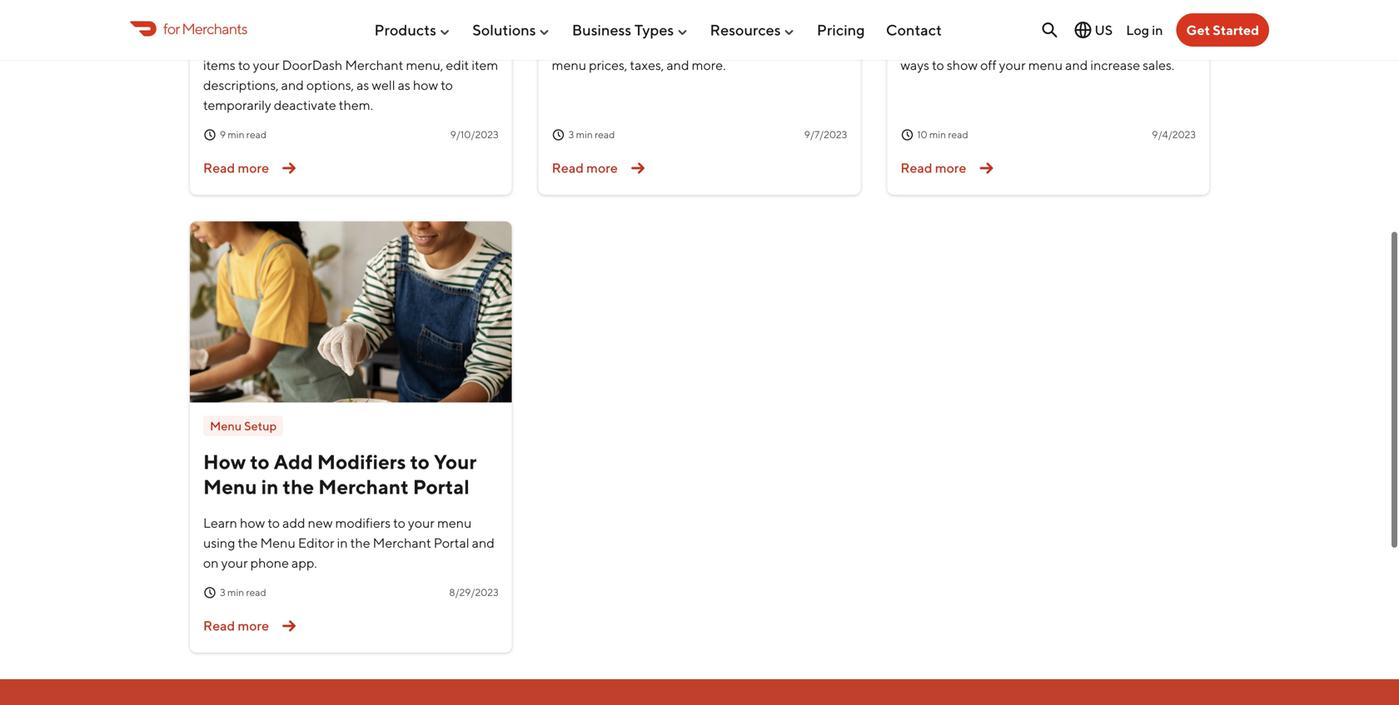 Task type: describe. For each thing, give the bounding box(es) containing it.
time line image for 9/7/2023
[[552, 128, 565, 142]]

read for 8/29/2023
[[246, 587, 266, 598]]

10
[[917, 129, 928, 140]]

add
[[274, 450, 313, 474]]

descriptions,
[[203, 77, 279, 93]]

menu inside learn how to add your logo, photos, and other ways to show off your menu and increase sales.
[[1028, 57, 1063, 73]]

new
[[308, 515, 333, 531]]

edit
[[446, 57, 469, 73]]

8/29/2023
[[449, 587, 499, 598]]

menu setup link
[[203, 416, 283, 436]]

logo,
[[1035, 37, 1064, 53]]

to left the add
[[250, 450, 270, 474]]

increase
[[1091, 57, 1140, 73]]

setup
[[244, 419, 277, 433]]

to up edit
[[443, 37, 455, 53]]

adjust
[[682, 37, 718, 53]]

business types
[[572, 21, 674, 39]]

products
[[374, 21, 436, 39]]

products link
[[374, 14, 451, 46]]

read for 9/4/2023
[[901, 160, 933, 176]]

using
[[203, 535, 235, 551]]

doordash merchant portal - modifiers image
[[190, 221, 512, 403]]

doordash inside 'everything you need to know about how to add items to your doordash merchant menu, edit item descriptions, and options, as well as how to temporarily deactivate them.'
[[282, 57, 343, 73]]

3 for 8/29/2023
[[220, 587, 225, 598]]

phone
[[250, 555, 289, 571]]

how to add modifiers to your menu in the merchant portal
[[203, 450, 477, 499]]

more for 9/7/2023
[[587, 160, 618, 176]]

and inside 'everything you need to know about how to add items to your doordash merchant menu, edit item descriptions, and options, as well as how to temporarily deactivate them.'
[[281, 77, 304, 93]]

on
[[203, 555, 219, 571]]

modifiers
[[317, 450, 406, 474]]

merchant inside 'everything you need to know about how to add items to your doordash merchant menu, edit item descriptions, and options, as well as how to temporarily deactivate them.'
[[345, 57, 403, 73]]

menu inside learn how to add new modifiers to your menu using the menu editor in the merchant portal and on your phone app.
[[260, 535, 296, 551]]

to right ways
[[932, 57, 944, 73]]

9 min read
[[220, 129, 267, 140]]

more.
[[692, 57, 726, 73]]

arrow right image for 9 min read
[[276, 155, 302, 182]]

to right modifiers
[[393, 515, 406, 531]]

app.
[[292, 555, 317, 571]]

arrow right image for 3 min read
[[276, 613, 302, 640]]

learn for learn how to add new modifiers to your menu using the menu editor in the merchant portal and on your phone app.
[[203, 515, 237, 531]]

photos,
[[1066, 37, 1111, 53]]

portal inside learn how to add new modifiers to your menu using the menu editor in the merchant portal and on your phone app.
[[434, 535, 469, 551]]

pricing link
[[817, 14, 865, 46]]

get started
[[1186, 22, 1259, 38]]

pricing
[[817, 21, 865, 39]]

9
[[220, 129, 226, 140]]

get started button
[[1177, 13, 1269, 47]]

everything
[[203, 37, 268, 53]]

started
[[1213, 22, 1259, 38]]

time line image for everything you need to know about how to add items to your doordash merchant menu, edit item descriptions, and options, as well as how to temporarily deactivate them.
[[203, 128, 217, 142]]

learn how to add your logo, photos, and other ways to show off your menu and increase sales.
[[901, 37, 1175, 73]]

your inside learn how to add and adjust your doordash menu prices, taxes, and more.
[[721, 37, 747, 53]]

log in
[[1126, 22, 1163, 38]]

to right need
[[328, 37, 340, 53]]

to up descriptions,
[[238, 57, 250, 73]]

to inside learn how to add and adjust your doordash menu prices, taxes, and more.
[[616, 37, 629, 53]]

them.
[[339, 97, 373, 113]]

menu,
[[406, 57, 443, 73]]

your right modifiers
[[408, 515, 435, 531]]

contact link
[[886, 14, 942, 46]]

need
[[295, 37, 326, 53]]

3 min read for 9/7/2023
[[569, 129, 615, 140]]

deactivate
[[274, 97, 336, 113]]

your inside 'everything you need to know about how to add items to your doordash merchant menu, edit item descriptions, and options, as well as how to temporarily deactivate them.'
[[253, 57, 280, 73]]

your left "logo," on the right top of the page
[[1005, 37, 1032, 53]]

menu for learn how to add new modifiers to your menu using the menu editor in the merchant portal and on your phone app.
[[437, 515, 472, 531]]

read more for 9/10/2023
[[203, 160, 269, 176]]

resources link
[[710, 14, 796, 46]]

and down photos,
[[1065, 57, 1088, 73]]

time line image for learn how to add your logo, photos, and other ways to show off your menu and increase sales.
[[901, 128, 914, 142]]

arrow right image for 3 min read
[[625, 155, 651, 182]]

0 vertical spatial menu
[[210, 419, 242, 433]]

temporarily
[[203, 97, 271, 113]]

10 min read
[[917, 129, 968, 140]]

more for 9/10/2023
[[238, 160, 269, 176]]

add inside 'everything you need to know about how to add items to your doordash merchant menu, edit item descriptions, and options, as well as how to temporarily deactivate them.'
[[458, 37, 481, 53]]

log
[[1126, 22, 1149, 38]]

show
[[947, 57, 978, 73]]

2 horizontal spatial the
[[350, 535, 370, 551]]

read for 9/7/2023
[[595, 129, 615, 140]]

get
[[1186, 22, 1210, 38]]

learn for learn how to add and adjust your doordash menu prices, taxes, and more.
[[552, 37, 586, 53]]

merchants
[[182, 19, 247, 37]]

add for learn how to add your logo, photos, and other ways to show off your menu and increase sales.
[[980, 37, 1003, 53]]

0 horizontal spatial the
[[238, 535, 258, 551]]

add for learn how to add new modifiers to your menu using the menu editor in the merchant portal and on your phone app.
[[282, 515, 305, 531]]

learn how to add new modifiers to your menu using the menu editor in the merchant portal and on your phone app.
[[203, 515, 495, 571]]

in inside how to add modifiers to your menu in the merchant portal
[[261, 475, 279, 499]]

in inside learn how to add new modifiers to your menu using the menu editor in the merchant portal and on your phone app.
[[337, 535, 348, 551]]

everything you need to know about how to add items to your doordash merchant menu, edit item descriptions, and options, as well as how to temporarily deactivate them.
[[203, 37, 498, 113]]

how down menu,
[[413, 77, 438, 93]]

taxes,
[[630, 57, 664, 73]]



Task type: vqa. For each thing, say whether or not it's contained in the screenshot.
What types of alcohol can be delivered? What
no



Task type: locate. For each thing, give the bounding box(es) containing it.
us
[[1095, 22, 1113, 38]]

1 vertical spatial in
[[261, 475, 279, 499]]

1 vertical spatial portal
[[434, 535, 469, 551]]

portal down 'your'
[[413, 475, 470, 499]]

1 as from the left
[[357, 77, 369, 93]]

how
[[415, 37, 440, 53], [589, 37, 614, 53], [937, 37, 963, 53], [413, 77, 438, 93], [240, 515, 265, 531]]

to up prices,
[[616, 37, 629, 53]]

how inside learn how to add and adjust your doordash menu prices, taxes, and more.
[[589, 37, 614, 53]]

add inside learn how to add your logo, photos, and other ways to show off your menu and increase sales.
[[980, 37, 1003, 53]]

menu down "logo," on the right top of the page
[[1028, 57, 1063, 73]]

1 horizontal spatial as
[[398, 77, 410, 93]]

0 horizontal spatial arrow right image
[[625, 155, 651, 182]]

0 vertical spatial arrow right image
[[276, 155, 302, 182]]

read for 9/7/2023
[[552, 160, 584, 176]]

menu
[[552, 57, 586, 73], [1028, 57, 1063, 73], [437, 515, 472, 531]]

menu for learn how to add and adjust your doordash menu prices, taxes, and more.
[[552, 57, 586, 73]]

how for learn how to add and adjust your doordash menu prices, taxes, and more.
[[589, 37, 614, 53]]

menu left setup
[[210, 419, 242, 433]]

options,
[[306, 77, 354, 93]]

1 horizontal spatial arrow right image
[[973, 155, 1000, 182]]

learn right 'solutions' link
[[552, 37, 586, 53]]

solutions
[[472, 21, 536, 39]]

menu up phone at bottom
[[260, 535, 296, 551]]

1 vertical spatial menu
[[203, 475, 257, 499]]

learn up ways
[[901, 37, 935, 53]]

menu down 'how'
[[203, 475, 257, 499]]

min right 10
[[930, 129, 946, 140]]

2 vertical spatial merchant
[[373, 535, 431, 551]]

read more for 9/4/2023
[[901, 160, 967, 176]]

about
[[377, 37, 413, 53]]

0 vertical spatial time line image
[[552, 128, 565, 142]]

for merchants link
[[130, 17, 247, 40]]

min for 9/7/2023
[[576, 129, 593, 140]]

the inside how to add modifiers to your menu in the merchant portal
[[283, 475, 314, 499]]

menu inside learn how to add and adjust your doordash menu prices, taxes, and more.
[[552, 57, 586, 73]]

arrow right image for 10 min read
[[973, 155, 1000, 182]]

editor
[[298, 535, 335, 551]]

menu inside how to add modifiers to your menu in the merchant portal
[[203, 475, 257, 499]]

and
[[657, 37, 679, 53], [1113, 37, 1136, 53], [667, 57, 689, 73], [1065, 57, 1088, 73], [281, 77, 304, 93], [472, 535, 495, 551]]

1 vertical spatial 3
[[220, 587, 225, 598]]

add inside learn how to add and adjust your doordash menu prices, taxes, and more.
[[631, 37, 654, 53]]

doordash inside learn how to add and adjust your doordash menu prices, taxes, and more.
[[750, 37, 810, 53]]

to left 'your'
[[410, 450, 430, 474]]

2 horizontal spatial in
[[1152, 22, 1163, 38]]

2 as from the left
[[398, 77, 410, 93]]

0 vertical spatial 3
[[569, 129, 574, 140]]

9/7/2023
[[804, 129, 847, 140]]

min for 9/4/2023
[[930, 129, 946, 140]]

item
[[472, 57, 498, 73]]

read down prices,
[[595, 129, 615, 140]]

0 vertical spatial merchant
[[345, 57, 403, 73]]

to up phone at bottom
[[268, 515, 280, 531]]

add left new
[[282, 515, 305, 531]]

solutions link
[[472, 14, 551, 46]]

1 horizontal spatial the
[[283, 475, 314, 499]]

more for 9/4/2023
[[935, 160, 967, 176]]

read down phone at bottom
[[246, 587, 266, 598]]

3 min read for 8/29/2023
[[220, 587, 266, 598]]

add for learn how to add and adjust your doordash menu prices, taxes, and more.
[[631, 37, 654, 53]]

learn for learn how to add your logo, photos, and other ways to show off your menu and increase sales.
[[901, 37, 935, 53]]

menu down 'your'
[[437, 515, 472, 531]]

time line image left 9
[[203, 128, 217, 142]]

types
[[635, 21, 674, 39]]

min down prices,
[[576, 129, 593, 140]]

1 arrow right image from the left
[[625, 155, 651, 182]]

to
[[328, 37, 340, 53], [443, 37, 455, 53], [616, 37, 629, 53], [965, 37, 977, 53], [238, 57, 250, 73], [932, 57, 944, 73], [441, 77, 453, 93], [250, 450, 270, 474], [410, 450, 430, 474], [268, 515, 280, 531], [393, 515, 406, 531]]

and up the taxes,
[[657, 37, 679, 53]]

2 arrow right image from the left
[[973, 155, 1000, 182]]

9/4/2023
[[1152, 129, 1196, 140]]

1 vertical spatial 3 min read
[[220, 587, 266, 598]]

menu left prices,
[[552, 57, 586, 73]]

read for 8/29/2023
[[203, 618, 235, 634]]

1 horizontal spatial time line image
[[901, 128, 914, 142]]

and up increase
[[1113, 37, 1136, 53]]

in right editor
[[337, 535, 348, 551]]

for merchants
[[163, 19, 247, 37]]

learn inside learn how to add and adjust your doordash menu prices, taxes, and more.
[[552, 37, 586, 53]]

1 arrow right image from the top
[[276, 155, 302, 182]]

0 vertical spatial 3 min read
[[569, 129, 615, 140]]

3 for 9/7/2023
[[569, 129, 574, 140]]

how for learn how to add new modifiers to your menu using the menu editor in the merchant portal and on your phone app.
[[240, 515, 265, 531]]

0 vertical spatial portal
[[413, 475, 470, 499]]

your up more.
[[721, 37, 747, 53]]

1 vertical spatial arrow right image
[[276, 613, 302, 640]]

time line image for 8/29/2023
[[203, 586, 217, 600]]

learn inside learn how to add new modifiers to your menu using the menu editor in the merchant portal and on your phone app.
[[203, 515, 237, 531]]

as
[[357, 77, 369, 93], [398, 77, 410, 93]]

doordash down need
[[282, 57, 343, 73]]

the down the add
[[283, 475, 314, 499]]

1 horizontal spatial menu
[[552, 57, 586, 73]]

in down the add
[[261, 475, 279, 499]]

1 horizontal spatial time line image
[[552, 128, 565, 142]]

and up 8/29/2023
[[472, 535, 495, 551]]

read right 9
[[246, 129, 267, 140]]

read for 9/10/2023
[[203, 160, 235, 176]]

more
[[238, 160, 269, 176], [587, 160, 618, 176], [935, 160, 967, 176], [238, 618, 269, 634]]

other
[[1138, 37, 1171, 53]]

business
[[572, 21, 632, 39]]

3
[[569, 129, 574, 140], [220, 587, 225, 598]]

min right 9
[[228, 129, 244, 140]]

how inside learn how to add new modifiers to your menu using the menu editor in the merchant portal and on your phone app.
[[240, 515, 265, 531]]

menu
[[210, 419, 242, 433], [203, 475, 257, 499], [260, 535, 296, 551]]

learn up using
[[203, 515, 237, 531]]

1 horizontal spatial doordash
[[750, 37, 810, 53]]

read for 9/4/2023
[[948, 129, 968, 140]]

you
[[270, 37, 293, 53]]

learn inside learn how to add your logo, photos, and other ways to show off your menu and increase sales.
[[901, 37, 935, 53]]

to up show
[[965, 37, 977, 53]]

min for 9/10/2023
[[228, 129, 244, 140]]

read for 9/10/2023
[[246, 129, 267, 140]]

2 horizontal spatial learn
[[901, 37, 935, 53]]

read
[[203, 160, 235, 176], [552, 160, 584, 176], [901, 160, 933, 176], [203, 618, 235, 634]]

read more for 9/7/2023
[[552, 160, 618, 176]]

as left well
[[357, 77, 369, 93]]

2 arrow right image from the top
[[276, 613, 302, 640]]

items
[[203, 57, 236, 73]]

your right "on" on the bottom of page
[[221, 555, 248, 571]]

and up deactivate
[[281, 77, 304, 93]]

as right well
[[398, 77, 410, 93]]

learn how to add and adjust your doordash menu prices, taxes, and more.
[[552, 37, 810, 73]]

3 min read down prices,
[[569, 129, 615, 140]]

3 min read down phone at bottom
[[220, 587, 266, 598]]

add up the taxes,
[[631, 37, 654, 53]]

to down edit
[[441, 77, 453, 93]]

add inside learn how to add new modifiers to your menu using the menu editor in the merchant portal and on your phone app.
[[282, 515, 305, 531]]

for
[[163, 19, 180, 37]]

business types link
[[572, 14, 689, 46]]

merchant inside learn how to add new modifiers to your menu using the menu editor in the merchant portal and on your phone app.
[[373, 535, 431, 551]]

portal
[[413, 475, 470, 499], [434, 535, 469, 551]]

1 horizontal spatial 3
[[569, 129, 574, 140]]

well
[[372, 77, 395, 93]]

more for 8/29/2023
[[238, 618, 269, 634]]

min for 8/29/2023
[[227, 587, 244, 598]]

1 horizontal spatial learn
[[552, 37, 586, 53]]

the down modifiers
[[350, 535, 370, 551]]

know
[[343, 37, 375, 53]]

how up phone at bottom
[[240, 515, 265, 531]]

3 min read
[[569, 129, 615, 140], [220, 587, 266, 598]]

arrow right image down app.
[[276, 613, 302, 640]]

in right log
[[1152, 22, 1163, 38]]

add up off
[[980, 37, 1003, 53]]

1 horizontal spatial in
[[337, 535, 348, 551]]

your
[[721, 37, 747, 53], [1005, 37, 1032, 53], [253, 57, 280, 73], [999, 57, 1026, 73], [408, 515, 435, 531], [221, 555, 248, 571]]

read more
[[203, 160, 269, 176], [552, 160, 618, 176], [901, 160, 967, 176], [203, 618, 269, 634]]

min
[[228, 129, 244, 140], [576, 129, 593, 140], [930, 129, 946, 140], [227, 587, 244, 598]]

1 vertical spatial doordash
[[282, 57, 343, 73]]

time line image
[[552, 128, 565, 142], [203, 586, 217, 600]]

doordash left pricing
[[750, 37, 810, 53]]

1 horizontal spatial 3 min read
[[569, 129, 615, 140]]

the
[[283, 475, 314, 499], [238, 535, 258, 551], [350, 535, 370, 551]]

time line image
[[203, 128, 217, 142], [901, 128, 914, 142]]

time line image left 10
[[901, 128, 914, 142]]

how for learn how to add your logo, photos, and other ways to show off your menu and increase sales.
[[937, 37, 963, 53]]

0 vertical spatial in
[[1152, 22, 1163, 38]]

the right using
[[238, 535, 258, 551]]

0 horizontal spatial 3 min read
[[220, 587, 266, 598]]

doordash
[[750, 37, 810, 53], [282, 57, 343, 73]]

contact
[[886, 21, 942, 39]]

menu inside learn how to add new modifiers to your menu using the menu editor in the merchant portal and on your phone app.
[[437, 515, 472, 531]]

0 horizontal spatial in
[[261, 475, 279, 499]]

how up show
[[937, 37, 963, 53]]

how up menu,
[[415, 37, 440, 53]]

0 horizontal spatial doordash
[[282, 57, 343, 73]]

your right off
[[999, 57, 1026, 73]]

in
[[1152, 22, 1163, 38], [261, 475, 279, 499], [337, 535, 348, 551]]

learn
[[552, 37, 586, 53], [901, 37, 935, 53], [203, 515, 237, 531]]

2 time line image from the left
[[901, 128, 914, 142]]

how inside learn how to add your logo, photos, and other ways to show off your menu and increase sales.
[[937, 37, 963, 53]]

how
[[203, 450, 246, 474]]

prices,
[[589, 57, 627, 73]]

and down adjust
[[667, 57, 689, 73]]

1 vertical spatial merchant
[[318, 475, 409, 499]]

globe line image
[[1073, 20, 1093, 40]]

read more for 8/29/2023
[[203, 618, 269, 634]]

merchant inside how to add modifiers to your menu in the merchant portal
[[318, 475, 409, 499]]

2 vertical spatial in
[[337, 535, 348, 551]]

add
[[458, 37, 481, 53], [631, 37, 654, 53], [980, 37, 1003, 53], [282, 515, 305, 531]]

arrow right image
[[276, 155, 302, 182], [276, 613, 302, 640]]

0 horizontal spatial time line image
[[203, 586, 217, 600]]

1 time line image from the left
[[203, 128, 217, 142]]

2 horizontal spatial menu
[[1028, 57, 1063, 73]]

0 horizontal spatial 3
[[220, 587, 225, 598]]

your
[[434, 450, 477, 474]]

arrow right image down deactivate
[[276, 155, 302, 182]]

0 horizontal spatial learn
[[203, 515, 237, 531]]

off
[[980, 57, 997, 73]]

2 vertical spatial menu
[[260, 535, 296, 551]]

how up prices,
[[589, 37, 614, 53]]

log in link
[[1126, 22, 1163, 38]]

min down using
[[227, 587, 244, 598]]

1 vertical spatial time line image
[[203, 586, 217, 600]]

0 vertical spatial doordash
[[750, 37, 810, 53]]

resources
[[710, 21, 781, 39]]

modifiers
[[335, 515, 391, 531]]

your down "you"
[[253, 57, 280, 73]]

add up edit
[[458, 37, 481, 53]]

0 horizontal spatial menu
[[437, 515, 472, 531]]

read right 10
[[948, 129, 968, 140]]

sales.
[[1143, 57, 1175, 73]]

0 horizontal spatial time line image
[[203, 128, 217, 142]]

portal inside how to add modifiers to your menu in the merchant portal
[[413, 475, 470, 499]]

ways
[[901, 57, 930, 73]]

and inside learn how to add new modifiers to your menu using the menu editor in the merchant portal and on your phone app.
[[472, 535, 495, 551]]

portal up 8/29/2023
[[434, 535, 469, 551]]

9/10/2023
[[450, 129, 499, 140]]

read
[[246, 129, 267, 140], [595, 129, 615, 140], [948, 129, 968, 140], [246, 587, 266, 598]]

menu setup
[[210, 419, 277, 433]]

arrow right image
[[625, 155, 651, 182], [973, 155, 1000, 182]]

0 horizontal spatial as
[[357, 77, 369, 93]]

merchant
[[345, 57, 403, 73], [318, 475, 409, 499], [373, 535, 431, 551]]



